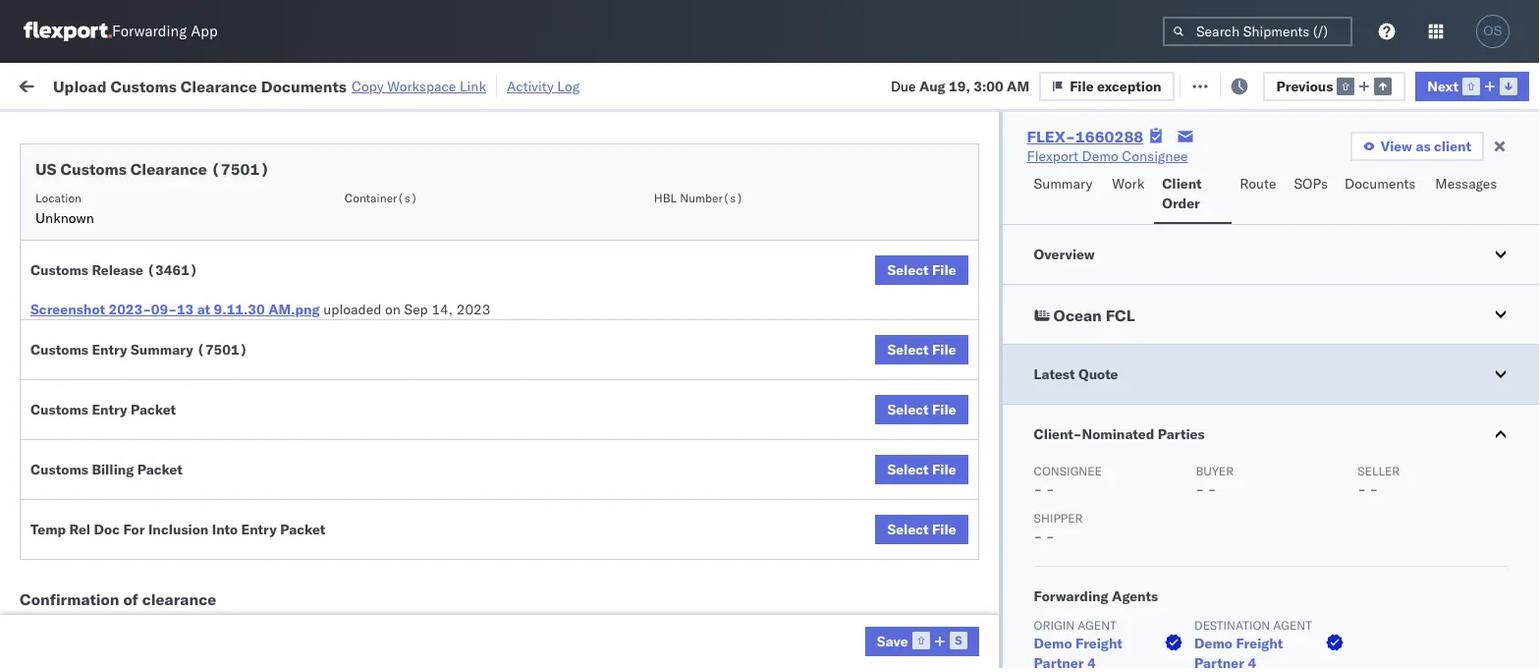 Task type: describe. For each thing, give the bounding box(es) containing it.
copy
[[352, 77, 384, 95]]

dec for 23,
[[407, 543, 433, 561]]

3 schedule delivery appointment button from the top
[[45, 498, 242, 519]]

5, for 4th 'schedule pickup from los angeles, ca' link from the bottom of the page
[[439, 240, 451, 258]]

flex
[[1053, 160, 1075, 175]]

1 resize handle column header from the left
[[281, 152, 305, 668]]

1 5, from the top
[[439, 197, 451, 215]]

4 for origin
[[1088, 654, 1096, 668]]

0 horizontal spatial flexport
[[729, 629, 781, 647]]

customs entry summary (7501)
[[30, 341, 248, 359]]

nov down sep
[[410, 327, 435, 344]]

dec for 14,
[[409, 500, 434, 517]]

2 2:59 from the top
[[316, 240, 346, 258]]

pickup for third "schedule pickup from los angeles, ca" button from the bottom
[[107, 273, 149, 290]]

2 lhuu7894563, from the top
[[1211, 499, 1312, 517]]

delivery for confirm delivery link
[[99, 585, 149, 603]]

2 schedule delivery appointment button from the top
[[45, 325, 242, 346]]

los for the confirm pickup from los angeles, ca link
[[177, 532, 199, 550]]

flexport demo consignee link
[[1027, 146, 1188, 166]]

forwarding app
[[112, 22, 218, 41]]

import work button
[[159, 63, 257, 107]]

ca for 1st 'schedule pickup from los angeles, ca' link from the bottom
[[45, 465, 64, 483]]

documents inside "button"
[[1345, 175, 1416, 193]]

7:00 pm est, dec 23, 2022
[[316, 543, 495, 561]]

los for 3rd 'schedule pickup from los angeles, ca' link from the bottom of the page
[[185, 273, 207, 290]]

clearance
[[142, 590, 216, 609]]

confirm delivery
[[45, 585, 149, 603]]

by:
[[71, 120, 90, 138]]

select file for customs billing packet
[[888, 461, 957, 479]]

work,
[[208, 121, 239, 136]]

demo down origin
[[1034, 635, 1072, 652]]

nominated
[[1082, 425, 1155, 443]]

seller - -
[[1358, 464, 1400, 498]]

2 schedule pickup from los angeles, ca link from the top
[[45, 272, 279, 311]]

5 2:59 from the top
[[316, 370, 346, 388]]

flex- down work button
[[1085, 240, 1127, 258]]

am right 3:00
[[1007, 77, 1030, 95]]

packet for customs entry packet
[[131, 401, 176, 419]]

confirmation
[[20, 590, 119, 609]]

4 flex-1846748 from the top
[[1085, 327, 1187, 344]]

3 schedule pickup from los angeles, ca link from the top
[[45, 358, 279, 397]]

6 hlxu6269489, from the top
[[1315, 413, 1416, 430]]

work
[[56, 71, 107, 99]]

ocean fcl for 4th 'schedule pickup from los angeles, ca' link from the bottom of the page
[[601, 240, 670, 258]]

3 2:59 from the top
[[316, 283, 346, 301]]

flex- down forwarding agents
[[1085, 629, 1127, 647]]

3 schedule delivery appointment from the top
[[45, 499, 242, 516]]

4 5, from the top
[[439, 327, 451, 344]]

flex-1889466 for schedule pickup from los angeles, ca
[[1085, 456, 1187, 474]]

1 schedule pickup from los angeles, ca from the top
[[45, 229, 265, 267]]

flex- down quote
[[1085, 413, 1127, 431]]

2 uetu5238478 from the top
[[1316, 499, 1411, 517]]

am down container(s)
[[350, 240, 372, 258]]

2 schedule from the top
[[45, 229, 103, 247]]

5 resize handle column header from the left
[[823, 152, 847, 668]]

filtered
[[20, 120, 67, 138]]

pickup for fourth "schedule pickup from los angeles, ca" button from the top
[[107, 446, 149, 463]]

7 schedule from the top
[[45, 499, 103, 516]]

confirmation of clearance
[[20, 590, 216, 609]]

flex- up quote
[[1085, 327, 1127, 344]]

demo freight partner 4 link for destination
[[1195, 634, 1348, 668]]

2 hlxu8034992 from the top
[[1419, 240, 1515, 257]]

upload customs clearance documents copy workspace link
[[53, 76, 486, 96]]

2022 for third "schedule pickup from los angeles, ca" button from the bottom
[[455, 283, 489, 301]]

activity log
[[507, 77, 580, 95]]

confirm delivery button
[[45, 584, 149, 606]]

1 vertical spatial 14,
[[438, 500, 459, 517]]

1 uetu5238478 from the top
[[1316, 456, 1411, 474]]

flex-1846748 for 3rd 'schedule pickup from los angeles, ca' link from the top
[[1085, 370, 1187, 388]]

am right the "2:00"
[[350, 413, 372, 431]]

clearance for upload customs clearance documents
[[152, 402, 215, 420]]

forwarding for forwarding app
[[112, 22, 187, 41]]

select for temp rel doc for inclusion into entry packet
[[888, 521, 929, 538]]

angeles, inside confirm pickup from los angeles, ca
[[203, 532, 257, 550]]

actions
[[1481, 160, 1521, 175]]

1 2:59 from the top
[[316, 197, 346, 215]]

sep
[[404, 301, 428, 318]]

205 on track
[[453, 76, 533, 94]]

13
[[177, 301, 194, 318]]

file for temp rel doc for inclusion into entry packet
[[933, 521, 957, 538]]

unknown
[[35, 209, 94, 227]]

latest quote button
[[1003, 345, 1540, 404]]

6 1846748 from the top
[[1127, 413, 1187, 431]]

previous button
[[1263, 71, 1406, 101]]

packet for customs billing packet
[[137, 461, 183, 479]]

2023-
[[109, 301, 151, 318]]

save
[[877, 632, 908, 650]]

numbers for container numbers
[[1211, 168, 1259, 183]]

sops
[[1295, 175, 1328, 193]]

select for customs billing packet
[[888, 461, 929, 479]]

los for 1st 'schedule pickup from los angeles, ca' link from the bottom
[[185, 446, 207, 463]]

am up 2:00 am est, nov 9, 2022
[[350, 370, 372, 388]]

2 resize handle column header from the left
[[499, 152, 523, 668]]

latest quote
[[1034, 366, 1119, 383]]

in
[[294, 121, 305, 136]]

action
[[1471, 76, 1514, 94]]

confirm for confirm delivery
[[45, 585, 95, 603]]

select for customs entry summary (7501)
[[888, 341, 929, 359]]

4 hlxu8034992 from the top
[[1419, 326, 1515, 344]]

upload customs clearance documents
[[45, 402, 215, 440]]

09-
[[151, 301, 177, 318]]

latest
[[1034, 366, 1076, 383]]

due
[[891, 77, 916, 95]]

upload customs clearance documents link
[[45, 401, 279, 441]]

2 abcdefg78456546 from the top
[[1338, 500, 1470, 517]]

route button
[[1232, 166, 1287, 224]]

2 schedule pickup from los angeles, ca button from the top
[[45, 272, 279, 313]]

1 flex-1846748 from the top
[[1085, 197, 1187, 215]]

3 appointment from the top
[[161, 499, 242, 516]]

1893174
[[1127, 629, 1187, 647]]

am down progress
[[350, 197, 372, 215]]

ready for work, blocked, in progress
[[151, 121, 357, 136]]

1 horizontal spatial file exception
[[1203, 76, 1295, 94]]

file for customs entry packet
[[933, 401, 957, 419]]

numbers for mbl/mawb numbers
[[1410, 160, 1458, 175]]

customs entry packet
[[30, 401, 176, 419]]

5 1846748 from the top
[[1127, 370, 1187, 388]]

risk
[[407, 76, 430, 94]]

4 ceau7522281, hlxu6269489, hlxu8034992 from the top
[[1211, 326, 1515, 344]]

documents for upload customs clearance documents copy workspace link
[[261, 76, 347, 96]]

bookings
[[857, 629, 914, 647]]

759 at risk
[[362, 76, 430, 94]]

buyer
[[1196, 464, 1234, 479]]

3 schedule delivery appointment link from the top
[[45, 498, 242, 517]]

4 1846748 from the top
[[1127, 327, 1187, 344]]

1 vertical spatial flexport demo consignee
[[729, 629, 890, 647]]

flexport. image
[[24, 22, 112, 41]]

import work
[[167, 76, 249, 94]]

view as client
[[1381, 138, 1472, 155]]

1 schedule from the top
[[45, 196, 103, 214]]

4 schedule from the top
[[45, 326, 103, 343]]

1 schedule delivery appointment link from the top
[[45, 195, 242, 215]]

no
[[465, 121, 481, 136]]

2022 for confirm pickup from los angeles, ca button
[[461, 543, 495, 561]]

1 ceau7522281, from the top
[[1211, 197, 1311, 214]]

agents
[[1112, 588, 1159, 605]]

container(s)
[[345, 191, 418, 205]]

5 ceau7522281, hlxu6269489, hlxu8034992 from the top
[[1211, 369, 1515, 387]]

track
[[501, 76, 533, 94]]

1 lhuu7894563, from the top
[[1211, 456, 1312, 474]]

3 resize handle column header from the left
[[568, 152, 592, 668]]

1 horizontal spatial exception
[[1231, 76, 1295, 94]]

2023
[[457, 301, 491, 318]]

sops button
[[1287, 166, 1337, 224]]

2 schedule delivery appointment from the top
[[45, 326, 242, 343]]

2 ceau7522281, hlxu6269489, hlxu8034992 from the top
[[1211, 240, 1515, 257]]

container numbers
[[1211, 152, 1263, 183]]

demo freight partner 4 for origin
[[1034, 635, 1123, 668]]

3 1846748 from the top
[[1127, 283, 1187, 301]]

agent for destination agent
[[1274, 618, 1313, 633]]

3 ceau7522281, from the top
[[1211, 283, 1311, 301]]

import
[[167, 76, 211, 94]]

3 hlxu6269489, from the top
[[1315, 283, 1416, 301]]

23,
[[437, 543, 458, 561]]

6 2:59 from the top
[[316, 500, 346, 517]]

4 schedule pickup from los angeles, ca from the top
[[45, 446, 265, 483]]

5, for 3rd 'schedule pickup from los angeles, ca' link from the bottom of the page
[[439, 283, 451, 301]]

3 schedule pickup from los angeles, ca button from the top
[[45, 358, 279, 399]]

select for customs entry packet
[[888, 401, 929, 419]]

flex-1889466 for confirm delivery
[[1085, 586, 1187, 604]]

est, for 2:59
[[376, 500, 405, 517]]

documents button
[[1337, 166, 1428, 224]]

1 vertical spatial on
[[385, 301, 401, 318]]

ca for 3rd 'schedule pickup from los angeles, ca' link from the bottom of the page
[[45, 292, 64, 310]]

pm
[[350, 543, 371, 561]]

am left sep
[[350, 283, 372, 301]]

fcl inside button
[[1106, 306, 1135, 325]]

2 schedule delivery appointment link from the top
[[45, 325, 242, 344]]

6 resize handle column header from the left
[[1020, 152, 1043, 668]]

4 for destination
[[1248, 654, 1257, 668]]

customs left billing at the bottom left
[[30, 461, 88, 479]]

flex- down 'flex id' button
[[1085, 197, 1127, 215]]

8 resize handle column header from the left
[[1305, 152, 1328, 668]]

5 hlxu8034992 from the top
[[1419, 369, 1515, 387]]

log
[[557, 77, 580, 95]]

(7501) for us customs clearance (7501)
[[211, 159, 270, 179]]

rel
[[69, 521, 91, 538]]

nov for 4th 'schedule pickup from los angeles, ca' link from the bottom of the page
[[410, 240, 435, 258]]

screenshot 2023-09-13 at 9.11.30 am.png link
[[30, 300, 320, 319]]

os button
[[1471, 9, 1516, 54]]

select file button for customs entry summary (7501)
[[876, 335, 968, 365]]

from inside confirm pickup from los angeles, ca
[[145, 532, 174, 550]]

759
[[362, 76, 388, 94]]

entry for packet
[[92, 401, 127, 419]]

select file button for temp rel doc for inclusion into entry packet
[[876, 515, 968, 544]]

temp rel doc for inclusion into entry packet
[[30, 521, 325, 538]]

1 ceau7522281, hlxu6269489, hlxu8034992 from the top
[[1211, 197, 1515, 214]]

select file for temp rel doc for inclusion into entry packet
[[888, 521, 957, 538]]

3 hlxu8034992 from the top
[[1419, 283, 1515, 301]]

6 ceau7522281, hlxu6269489, hlxu8034992 from the top
[[1211, 413, 1515, 430]]

view
[[1381, 138, 1413, 155]]

2 hlxu6269489, from the top
[[1315, 240, 1416, 257]]

upload customs clearance documents button
[[45, 401, 279, 443]]

1 lhuu7894563, uetu5238478 from the top
[[1211, 456, 1411, 474]]

flex-1893174
[[1085, 629, 1187, 647]]

0 horizontal spatial file exception
[[1070, 77, 1162, 95]]

forwarding agents
[[1034, 588, 1159, 605]]

2 ceau7522281, from the top
[[1211, 240, 1311, 257]]

work button
[[1105, 166, 1155, 224]]

4 hlxu6269489, from the top
[[1315, 326, 1416, 344]]

number(s)
[[680, 191, 743, 205]]

1 abcdefg78456546 from the top
[[1338, 456, 1470, 474]]

1 hlxu6269489, from the top
[[1315, 197, 1416, 214]]

9,
[[437, 413, 450, 431]]

1 vertical spatial at
[[197, 301, 210, 318]]

1 schedule pickup from los angeles, ca link from the top
[[45, 228, 279, 268]]

demo freight partner 4 for destination
[[1195, 635, 1284, 668]]

origin agent
[[1034, 618, 1117, 633]]

am.png
[[268, 301, 320, 318]]

7 resize handle column header from the left
[[1177, 152, 1201, 668]]

confirm pickup from los angeles, ca
[[45, 532, 257, 569]]

7:00
[[316, 543, 346, 561]]

ca for 4th 'schedule pickup from los angeles, ca' link from the bottom of the page
[[45, 249, 64, 267]]

5 hlxu6269489, from the top
[[1315, 369, 1416, 387]]

6 ceau7522281, from the top
[[1211, 413, 1311, 430]]

4 resize handle column header from the left
[[696, 152, 719, 668]]

(0)
[[320, 76, 345, 94]]

1 test123456 from the top
[[1338, 283, 1421, 301]]

freight for destination
[[1236, 635, 1284, 652]]

demo down 1660288
[[1082, 147, 1119, 165]]

ocean fcl for the confirm pickup from los angeles, ca link
[[601, 543, 670, 561]]

batch
[[1429, 76, 1467, 94]]

(7501) for customs entry summary (7501)
[[197, 341, 248, 359]]

message (0)
[[265, 76, 345, 94]]



Task type: locate. For each thing, give the bounding box(es) containing it.
1 schedule delivery appointment from the top
[[45, 196, 242, 214]]

1 horizontal spatial flexport demo consignee
[[1027, 147, 1188, 165]]

summary
[[1034, 175, 1093, 193], [131, 341, 193, 359]]

0 horizontal spatial freight
[[1076, 635, 1123, 652]]

am down uploaded
[[350, 327, 372, 344]]

1 vertical spatial 1889466
[[1127, 586, 1187, 604]]

numbers inside container numbers
[[1211, 168, 1259, 183]]

dec left the 23,
[[407, 543, 433, 561]]

14, up the 23,
[[438, 500, 459, 517]]

1 horizontal spatial agent
[[1274, 618, 1313, 633]]

flex- right the latest
[[1085, 370, 1127, 388]]

4 select file from the top
[[888, 461, 957, 479]]

schedule down 'customs entry packet'
[[45, 446, 103, 463]]

flex-1889466 down client-nominated parties
[[1085, 456, 1187, 474]]

0 horizontal spatial numbers
[[1211, 168, 1259, 183]]

documents inside upload customs clearance documents
[[45, 422, 116, 440]]

flex-1846748 up client-nominated parties
[[1085, 370, 1187, 388]]

select file button for customs entry packet
[[876, 395, 968, 424]]

select file for customs entry packet
[[888, 401, 957, 419]]

demo freight partner 4 link down destination agent at the right
[[1195, 634, 1348, 668]]

1 horizontal spatial work
[[1113, 175, 1145, 193]]

file for customs release (3461)
[[933, 261, 957, 279]]

5 schedule from the top
[[45, 359, 103, 377]]

customs up 'ready'
[[110, 76, 177, 96]]

0 vertical spatial abcdefg78456546
[[1338, 456, 1470, 474]]

2 schedule pickup from los angeles, ca from the top
[[45, 273, 265, 310]]

dec up 7:00 pm est, dec 23, 2022 at the bottom left of page
[[409, 500, 434, 517]]

packet up "7:00"
[[280, 521, 325, 538]]

1 vertical spatial flex-1889466
[[1085, 586, 1187, 604]]

forwarding for forwarding agents
[[1034, 588, 1109, 605]]

blocked,
[[242, 121, 291, 136]]

delivery inside button
[[99, 585, 149, 603]]

1 select file from the top
[[888, 261, 957, 279]]

customs up screenshot
[[30, 261, 88, 279]]

1 vertical spatial appointment
[[161, 326, 242, 343]]

file for customs entry summary (7501)
[[933, 341, 957, 359]]

1 horizontal spatial 4
[[1248, 654, 1257, 668]]

2 vertical spatial documents
[[45, 422, 116, 440]]

ocean inside button
[[1054, 306, 1102, 325]]

2:59 up uploaded
[[316, 240, 346, 258]]

pickup down upload customs clearance documents
[[107, 446, 149, 463]]

0 vertical spatial 14,
[[432, 301, 453, 318]]

1 vertical spatial flexport
[[729, 629, 781, 647]]

packet
[[131, 401, 176, 419], [137, 461, 183, 479], [280, 521, 325, 538]]

flexport
[[1027, 147, 1079, 165], [729, 629, 781, 647]]

1 2:59 am edt, nov 5, 2022 from the top
[[316, 197, 489, 215]]

upload for upload customs clearance documents copy workspace link
[[53, 76, 107, 96]]

0 vertical spatial confirm
[[45, 532, 95, 550]]

5 select from the top
[[888, 521, 929, 538]]

appointment up inclusion
[[161, 499, 242, 516]]

demo freight partner 4 down origin agent
[[1034, 635, 1123, 668]]

0 vertical spatial test123456
[[1338, 283, 1421, 301]]

0 vertical spatial upload
[[53, 76, 107, 96]]

1 vertical spatial dec
[[407, 543, 433, 561]]

demo freight partner 4 down destination
[[1195, 635, 1284, 668]]

ca
[[45, 249, 64, 267], [45, 292, 64, 310], [45, 379, 64, 396], [45, 465, 64, 483], [45, 552, 64, 569]]

delivery for first 'schedule delivery appointment' 'link' from the top of the page
[[107, 196, 157, 214]]

ocean fcl for upload customs clearance documents link
[[601, 413, 670, 431]]

2 lhuu7894563, uetu5238478 from the top
[[1211, 499, 1411, 517]]

est, right pm
[[375, 543, 404, 561]]

ocean fcl for third 'schedule delivery appointment' 'link'
[[601, 500, 670, 517]]

activity
[[507, 77, 554, 95]]

demo left 'bookings'
[[784, 629, 821, 647]]

4 2:59 from the top
[[316, 327, 346, 344]]

2 vertical spatial est,
[[375, 543, 404, 561]]

for
[[189, 121, 205, 136]]

1 horizontal spatial demo freight partner 4 link
[[1195, 634, 1348, 668]]

agent for origin agent
[[1078, 618, 1117, 633]]

temp
[[30, 521, 66, 538]]

partner down destination
[[1195, 654, 1245, 668]]

flexport demo consignee
[[1027, 147, 1188, 165], [729, 629, 890, 647]]

0 vertical spatial lhuu7894563,
[[1211, 456, 1312, 474]]

6 schedule from the top
[[45, 446, 103, 463]]

2 confirm from the top
[[45, 585, 95, 603]]

3 5, from the top
[[439, 283, 451, 301]]

1 horizontal spatial documents
[[261, 76, 347, 96]]

4 2:59 am edt, nov 5, 2022 from the top
[[316, 327, 489, 344]]

freight
[[1076, 635, 1123, 652], [1236, 635, 1284, 652]]

client order button
[[1155, 166, 1232, 224]]

copy workspace link button
[[352, 77, 486, 95]]

2 edt, from the top
[[376, 240, 406, 258]]

4 down msdu7304509
[[1248, 654, 1257, 668]]

mbl/mawb numbers
[[1338, 160, 1458, 175]]

documents up "in" at the top of the page
[[261, 76, 347, 96]]

1 vertical spatial schedule delivery appointment link
[[45, 325, 242, 344]]

9 resize handle column header from the left
[[1504, 152, 1528, 668]]

client-nominated parties button
[[1003, 405, 1540, 464]]

0 vertical spatial appointment
[[161, 196, 242, 214]]

app
[[191, 22, 218, 41]]

1 vertical spatial est,
[[376, 500, 405, 517]]

ocean fcl inside button
[[1054, 306, 1135, 325]]

select file for customs release (3461)
[[888, 261, 957, 279]]

0 horizontal spatial work
[[215, 76, 249, 94]]

1 1846748 from the top
[[1127, 197, 1187, 215]]

workitem
[[22, 160, 73, 175]]

2:59 am edt, nov 5, 2022 for 3rd "schedule pickup from los angeles, ca" button
[[316, 370, 489, 388]]

workitem button
[[12, 156, 285, 176]]

0 horizontal spatial flexport demo consignee
[[729, 629, 890, 647]]

1 horizontal spatial numbers
[[1410, 160, 1458, 175]]

origin
[[1034, 618, 1075, 633]]

entry right into
[[241, 521, 277, 538]]

on right the 205
[[482, 76, 498, 94]]

flex- up origin agent
[[1085, 586, 1127, 604]]

nov for upload customs clearance documents link
[[409, 413, 434, 431]]

lhuu7894563, uetu5238478
[[1211, 456, 1411, 474], [1211, 499, 1411, 517]]

entry for summary
[[92, 341, 127, 359]]

Search Work text field
[[878, 70, 1092, 100]]

0 horizontal spatial summary
[[131, 341, 193, 359]]

consignee - -
[[1034, 464, 1102, 498]]

1 vertical spatial summary
[[131, 341, 193, 359]]

flex-1846748 for upload customs clearance documents link
[[1085, 413, 1187, 431]]

customs down screenshot
[[30, 341, 88, 359]]

select file for customs entry summary (7501)
[[888, 341, 957, 359]]

save button
[[865, 627, 979, 656]]

resize handle column header
[[281, 152, 305, 668], [499, 152, 523, 668], [568, 152, 592, 668], [696, 152, 719, 668], [823, 152, 847, 668], [1020, 152, 1043, 668], [1177, 152, 1201, 668], [1305, 152, 1328, 668], [1504, 152, 1528, 668]]

overview
[[1034, 246, 1095, 263]]

0 horizontal spatial documents
[[45, 422, 116, 440]]

0 vertical spatial schedule delivery appointment button
[[45, 195, 242, 217]]

flex-1889466 up flex-1893174
[[1085, 586, 1187, 604]]

0 vertical spatial 1889466
[[1127, 456, 1187, 474]]

2:59 down progress
[[316, 197, 346, 215]]

0 horizontal spatial demo freight partner 4 link
[[1034, 634, 1187, 668]]

1889466 for schedule pickup from los angeles, ca
[[1127, 456, 1187, 474]]

freight for origin
[[1076, 635, 1123, 652]]

flex-1846748 up quote
[[1085, 327, 1187, 344]]

3 select from the top
[[888, 401, 929, 419]]

flex-1846748 down quote
[[1085, 413, 1187, 431]]

4 schedule pickup from los angeles, ca link from the top
[[45, 445, 279, 484]]

6 hlxu8034992 from the top
[[1419, 413, 1515, 430]]

3 schedule from the top
[[45, 273, 103, 290]]

0 vertical spatial flexport
[[1027, 147, 1079, 165]]

1 vertical spatial confirm
[[45, 585, 95, 603]]

overview button
[[1003, 225, 1540, 284]]

1 horizontal spatial summary
[[1034, 175, 1093, 193]]

4 select from the top
[[888, 461, 929, 479]]

summary inside "summary" button
[[1034, 175, 1093, 193]]

upload inside upload customs clearance documents
[[45, 402, 90, 420]]

2:59 left sep
[[316, 283, 346, 301]]

2 freight from the left
[[1236, 635, 1284, 652]]

1 horizontal spatial flexport
[[1027, 147, 1079, 165]]

flex-1846748 for 3rd 'schedule pickup from los angeles, ca' link from the bottom of the page
[[1085, 283, 1187, 301]]

schedule delivery appointment link down 2023-
[[45, 325, 242, 344]]

4 edt, from the top
[[376, 327, 406, 344]]

upload up customs billing packet
[[45, 402, 90, 420]]

freight down destination agent at the right
[[1236, 635, 1284, 652]]

1 horizontal spatial on
[[482, 76, 498, 94]]

entry up customs billing packet
[[92, 401, 127, 419]]

forwarding up origin agent
[[1034, 588, 1109, 605]]

1 edt, from the top
[[376, 197, 406, 215]]

5 edt, from the top
[[376, 370, 406, 388]]

0 vertical spatial summary
[[1034, 175, 1093, 193]]

forwarding
[[112, 22, 187, 41], [1034, 588, 1109, 605]]

flex- up flex
[[1027, 127, 1076, 146]]

los inside confirm pickup from los angeles, ca
[[177, 532, 199, 550]]

customs down by:
[[60, 159, 127, 179]]

numbers down container
[[1211, 168, 1259, 183]]

3 2:59 am edt, nov 5, 2022 from the top
[[316, 283, 489, 301]]

flex-1889466
[[1085, 456, 1187, 474], [1085, 586, 1187, 604]]

1 vertical spatial uetu5238478
[[1316, 499, 1411, 517]]

fcl
[[645, 197, 670, 215], [645, 240, 670, 258], [1106, 306, 1135, 325], [645, 370, 670, 388], [645, 413, 670, 431], [645, 500, 670, 517], [645, 543, 670, 561]]

customs up customs billing packet
[[30, 401, 88, 419]]

1 appointment from the top
[[161, 196, 242, 214]]

select file button for customs billing packet
[[876, 455, 968, 484]]

batch action button
[[1398, 70, 1527, 100]]

confirm inside button
[[45, 585, 95, 603]]

pickup for 4th "schedule pickup from los angeles, ca" button from the bottom
[[107, 229, 149, 247]]

confirm delivery link
[[45, 584, 149, 604]]

(3461)
[[147, 261, 198, 279]]

0 vertical spatial at
[[391, 76, 404, 94]]

5 ceau7522281, from the top
[[1211, 369, 1311, 387]]

0 vertical spatial lhuu7894563, uetu5238478
[[1211, 456, 1411, 474]]

location unknown
[[35, 191, 94, 227]]

2 vertical spatial appointment
[[161, 499, 242, 516]]

1 4 from the left
[[1088, 654, 1096, 668]]

0 horizontal spatial partner
[[1034, 654, 1084, 668]]

upload for upload customs clearance documents
[[45, 402, 90, 420]]

2:59
[[316, 197, 346, 215], [316, 240, 346, 258], [316, 283, 346, 301], [316, 327, 346, 344], [316, 370, 346, 388], [316, 500, 346, 517]]

(7501) down "ready for work, blocked, in progress"
[[211, 159, 270, 179]]

2 test123456 from the top
[[1338, 327, 1421, 344]]

1 vertical spatial work
[[1113, 175, 1145, 193]]

2:59 up "7:00"
[[316, 500, 346, 517]]

0 vertical spatial work
[[215, 76, 249, 94]]

2 select file button from the top
[[876, 335, 968, 365]]

due aug 19, 3:00 am
[[891, 77, 1030, 95]]

screenshot 2023-09-13 at 9.11.30 am.png uploaded on sep 14, 2023
[[30, 301, 491, 318]]

confirm for confirm pickup from los angeles, ca
[[45, 532, 95, 550]]

4 down origin agent
[[1088, 654, 1096, 668]]

demo freight partner 4 link for origin
[[1034, 634, 1187, 668]]

mbl/mawb
[[1338, 160, 1407, 175]]

0 vertical spatial dec
[[409, 500, 434, 517]]

partner for origin
[[1034, 654, 1084, 668]]

schedule delivery appointment up for
[[45, 499, 242, 516]]

abcdefg78456546
[[1338, 456, 1470, 474], [1338, 500, 1470, 517]]

1 select from the top
[[888, 261, 929, 279]]

flex-1846748 down work button
[[1085, 240, 1187, 258]]

19,
[[949, 77, 971, 95]]

2 vertical spatial schedule delivery appointment link
[[45, 498, 242, 517]]

0 vertical spatial forwarding
[[112, 22, 187, 41]]

los down 13
[[185, 359, 207, 377]]

appointment down 13
[[161, 326, 242, 343]]

1 horizontal spatial demo freight partner 4
[[1195, 635, 1284, 668]]

1 horizontal spatial forwarding
[[1034, 588, 1109, 605]]

forwarding app link
[[24, 22, 218, 41]]

1 vertical spatial clearance
[[131, 159, 207, 179]]

2 horizontal spatial documents
[[1345, 175, 1416, 193]]

destination agent
[[1195, 618, 1313, 633]]

Search Shipments (/) text field
[[1163, 17, 1353, 46]]

clearance up the work,
[[181, 76, 257, 96]]

lhuu7894563,
[[1211, 456, 1312, 474], [1211, 499, 1312, 517]]

delivery for 2nd 'schedule delivery appointment' 'link' from the top
[[107, 326, 157, 343]]

consignee
[[1122, 147, 1188, 165], [1034, 464, 1102, 479], [824, 629, 890, 647], [948, 629, 1013, 647]]

ready
[[151, 121, 186, 136]]

file for customs billing packet
[[933, 461, 957, 479]]

2:59 down uploaded
[[316, 327, 346, 344]]

(7501)
[[211, 159, 270, 179], [197, 341, 248, 359]]

customs up billing at the bottom left
[[93, 402, 149, 420]]

hlxu8034992
[[1419, 197, 1515, 214], [1419, 240, 1515, 257], [1419, 283, 1515, 301], [1419, 326, 1515, 344], [1419, 369, 1515, 387], [1419, 413, 1515, 430]]

schedule delivery appointment button
[[45, 195, 242, 217], [45, 325, 242, 346], [45, 498, 242, 519]]

flex-1846748 for 4th 'schedule pickup from los angeles, ca' link from the bottom of the page
[[1085, 240, 1187, 258]]

2 vertical spatial packet
[[280, 521, 325, 538]]

demo freight partner 4 link down origin agent
[[1034, 634, 1187, 668]]

edt, for 4th 'schedule pickup from los angeles, ca' link from the bottom of the page
[[376, 240, 406, 258]]

0 vertical spatial documents
[[261, 76, 347, 96]]

pickup up 2023-
[[107, 273, 149, 290]]

schedule delivery appointment button down 2023-
[[45, 325, 242, 346]]

5, for 3rd 'schedule pickup from los angeles, ca' link from the top
[[439, 370, 451, 388]]

0 vertical spatial uetu5238478
[[1316, 456, 1411, 474]]

2022 for 3rd "schedule pickup from los angeles, ca" button
[[455, 370, 489, 388]]

1 vertical spatial lhuu7894563,
[[1211, 499, 1312, 517]]

2 vertical spatial schedule delivery appointment button
[[45, 498, 242, 519]]

pickup up release
[[107, 229, 149, 247]]

0 vertical spatial schedule delivery appointment
[[45, 196, 242, 214]]

container
[[1211, 152, 1263, 167]]

pickup down 'customs entry summary (7501)'
[[107, 359, 149, 377]]

documents for upload customs clearance documents
[[45, 422, 116, 440]]

3 schedule pickup from los angeles, ca from the top
[[45, 359, 265, 396]]

0 vertical spatial packet
[[131, 401, 176, 419]]

0 vertical spatial flex-1889466
[[1085, 456, 1187, 474]]

ca up 'customs entry packet'
[[45, 379, 64, 396]]

demo down destination
[[1195, 635, 1233, 652]]

est, up 7:00 pm est, dec 23, 2022 at the bottom left of page
[[376, 500, 405, 517]]

work
[[215, 76, 249, 94], [1113, 175, 1145, 193]]

workspace
[[387, 77, 456, 95]]

ca for the confirm pickup from los angeles, ca link
[[45, 552, 64, 569]]

msdu7304509
[[1211, 629, 1311, 647]]

exception down search shipments (/) text box
[[1231, 76, 1295, 94]]

1 vertical spatial packet
[[137, 461, 183, 479]]

shipper - -
[[1034, 511, 1083, 545]]

pickup for 3rd "schedule pickup from los angeles, ca" button
[[107, 359, 149, 377]]

as
[[1416, 138, 1431, 155]]

1 vertical spatial forwarding
[[1034, 588, 1109, 605]]

2:59 am edt, nov 5, 2022 for 4th "schedule pickup from los angeles, ca" button from the bottom
[[316, 240, 489, 258]]

clearance for us customs clearance (7501)
[[131, 159, 207, 179]]

schedule delivery appointment button down us customs clearance (7501)
[[45, 195, 242, 217]]

clearance for upload customs clearance documents copy workspace link
[[181, 76, 257, 96]]

pickup for confirm pickup from los angeles, ca button
[[99, 532, 141, 550]]

route
[[1240, 175, 1277, 193]]

agent down forwarding agents
[[1078, 618, 1117, 633]]

2022 for 4th "schedule pickup from los angeles, ca" button from the bottom
[[455, 240, 489, 258]]

screenshot
[[30, 301, 105, 318]]

ca down temp
[[45, 552, 64, 569]]

0 vertical spatial est,
[[376, 413, 405, 431]]

am up pm
[[350, 500, 372, 517]]

1 ca from the top
[[45, 249, 64, 267]]

nov for 3rd 'schedule pickup from los angeles, ca' link from the bottom of the page
[[410, 283, 435, 301]]

1 vertical spatial (7501)
[[197, 341, 248, 359]]

4 ceau7522281, from the top
[[1211, 326, 1311, 344]]

2022 for the upload customs clearance documents button
[[454, 413, 488, 431]]

3 flex-1846748 from the top
[[1085, 283, 1187, 301]]

1 vertical spatial documents
[[1345, 175, 1416, 193]]

1 vertical spatial lhuu7894563, uetu5238478
[[1211, 499, 1411, 517]]

1 vertical spatial schedule delivery appointment
[[45, 326, 242, 343]]

1 schedule delivery appointment button from the top
[[45, 195, 242, 217]]

1 horizontal spatial partner
[[1195, 654, 1245, 668]]

0 horizontal spatial exception
[[1098, 77, 1162, 95]]

2 demo freight partner 4 from the left
[[1195, 635, 1284, 668]]

1 vertical spatial test123456
[[1338, 327, 1421, 344]]

buyer - -
[[1196, 464, 1234, 498]]

flex-1846748 button
[[1053, 192, 1191, 220], [1053, 192, 1191, 220], [1053, 235, 1191, 263], [1053, 235, 1191, 263], [1053, 279, 1191, 306], [1053, 279, 1191, 306], [1053, 322, 1191, 349], [1053, 322, 1191, 349], [1053, 365, 1191, 393], [1053, 365, 1191, 393], [1053, 408, 1191, 436], [1053, 408, 1191, 436]]

5 5, from the top
[[439, 370, 451, 388]]

hbl number(s)
[[654, 191, 743, 205]]

2 select file from the top
[[888, 341, 957, 359]]

nov for 3rd 'schedule pickup from los angeles, ca' link from the top
[[410, 370, 435, 388]]

los up the (3461)
[[185, 229, 207, 247]]

2 ca from the top
[[45, 292, 64, 310]]

agent right destination
[[1274, 618, 1313, 633]]

1 select file button from the top
[[876, 255, 968, 285]]

los up 13
[[185, 273, 207, 290]]

1 schedule pickup from los angeles, ca button from the top
[[45, 228, 279, 270]]

0 horizontal spatial forwarding
[[112, 22, 187, 41]]

entry
[[92, 341, 127, 359], [92, 401, 127, 419], [241, 521, 277, 538]]

uploaded
[[324, 301, 382, 318]]

entry down 2023-
[[92, 341, 127, 359]]

packet right billing at the bottom left
[[137, 461, 183, 479]]

on
[[482, 76, 498, 94], [385, 301, 401, 318]]

edt, for 3rd 'schedule pickup from los angeles, ca' link from the top
[[376, 370, 406, 388]]

order
[[1163, 195, 1201, 212]]

3 ceau7522281, hlxu6269489, hlxu8034992 from the top
[[1211, 283, 1515, 301]]

location
[[35, 191, 82, 205]]

3:00
[[974, 77, 1004, 95]]

select file
[[888, 261, 957, 279], [888, 341, 957, 359], [888, 401, 957, 419], [888, 461, 957, 479], [888, 521, 957, 538]]

los for 3rd 'schedule pickup from los angeles, ca' link from the top
[[185, 359, 207, 377]]

los for 4th 'schedule pickup from los angeles, ca' link from the bottom of the page
[[185, 229, 207, 247]]

14,
[[432, 301, 453, 318], [438, 500, 459, 517]]

edt, for 3rd 'schedule pickup from los angeles, ca' link from the bottom of the page
[[376, 283, 406, 301]]

2 vertical spatial schedule delivery appointment
[[45, 499, 242, 516]]

schedule delivery appointment down us customs clearance (7501)
[[45, 196, 242, 214]]

0 vertical spatial entry
[[92, 341, 127, 359]]

4 ca from the top
[[45, 465, 64, 483]]

2 1846748 from the top
[[1127, 240, 1187, 258]]

2:59 am edt, nov 5, 2022 for third "schedule pickup from los angeles, ca" button from the bottom
[[316, 283, 489, 301]]

0 vertical spatial (7501)
[[211, 159, 270, 179]]

nov left 2023
[[410, 283, 435, 301]]

clearance down 'customs entry summary (7501)'
[[152, 402, 215, 420]]

9.11.30
[[214, 301, 265, 318]]

1 confirm from the top
[[45, 532, 95, 550]]

1 hlxu8034992 from the top
[[1419, 197, 1515, 214]]

clearance inside upload customs clearance documents
[[152, 402, 215, 420]]

file exception down search shipments (/) text box
[[1203, 76, 1295, 94]]

clearance down 'ready'
[[131, 159, 207, 179]]

0 vertical spatial flexport demo consignee
[[1027, 147, 1188, 165]]

1 horizontal spatial freight
[[1236, 635, 1284, 652]]

1 horizontal spatial at
[[391, 76, 404, 94]]

ocean fcl for 3rd 'schedule pickup from los angeles, ca' link from the top
[[601, 370, 670, 388]]

forwarding inside "forwarding app" link
[[112, 22, 187, 41]]

0 vertical spatial on
[[482, 76, 498, 94]]

flex- down "overview"
[[1085, 283, 1127, 301]]

schedule down unknown
[[45, 229, 103, 247]]

angeles,
[[211, 229, 265, 247], [211, 273, 265, 290], [211, 359, 265, 377], [211, 446, 265, 463], [203, 532, 257, 550]]

0 horizontal spatial demo freight partner 4
[[1034, 635, 1123, 668]]

0 horizontal spatial at
[[197, 301, 210, 318]]

customs release (3461)
[[30, 261, 198, 279]]

partner for destination
[[1195, 654, 1245, 668]]

nov up sep
[[410, 240, 435, 258]]

snoozed
[[411, 121, 457, 136]]

0 horizontal spatial 4
[[1088, 654, 1096, 668]]

1 vertical spatial entry
[[92, 401, 127, 419]]

2 vertical spatial clearance
[[152, 402, 215, 420]]

documents down 'customs entry packet'
[[45, 422, 116, 440]]

ca for 3rd 'schedule pickup from los angeles, ca' link from the top
[[45, 379, 64, 396]]

1 freight from the left
[[1076, 635, 1123, 652]]

bosch
[[729, 197, 768, 215], [729, 240, 768, 258], [857, 240, 896, 258], [857, 283, 896, 301], [857, 327, 896, 344], [729, 370, 768, 388], [857, 370, 896, 388], [729, 413, 768, 431], [857, 413, 896, 431], [857, 456, 896, 474], [729, 500, 768, 517], [857, 500, 896, 517], [729, 543, 768, 561], [857, 543, 896, 561]]

numbers down view as client
[[1410, 160, 1458, 175]]

customs inside upload customs clearance documents
[[93, 402, 149, 420]]

nov down the snoozed
[[410, 197, 435, 215]]

1 vertical spatial upload
[[45, 402, 90, 420]]

5 select file button from the top
[[876, 515, 968, 544]]

my work
[[20, 71, 107, 99]]

2 2:59 am edt, nov 5, 2022 from the top
[[316, 240, 489, 258]]

est, for 7:00
[[375, 543, 404, 561]]

file exception up 1660288
[[1070, 77, 1162, 95]]

freight down origin agent
[[1076, 635, 1123, 652]]

delivery for third 'schedule delivery appointment' 'link'
[[107, 499, 157, 516]]

5 flex-1846748 from the top
[[1085, 370, 1187, 388]]

customs billing packet
[[30, 461, 183, 479]]

appointment down us customs clearance (7501)
[[161, 196, 242, 214]]

filtered by:
[[20, 120, 90, 138]]

pickup right rel
[[99, 532, 141, 550]]

forwarding left the app
[[112, 22, 187, 41]]

flex-1846748 down 'flex id' button
[[1085, 197, 1187, 215]]

for
[[123, 521, 145, 538]]

snoozed no
[[411, 121, 481, 136]]

1889466 for confirm delivery
[[1127, 586, 1187, 604]]

schedule
[[45, 196, 103, 214], [45, 229, 103, 247], [45, 273, 103, 290], [45, 326, 103, 343], [45, 359, 103, 377], [45, 446, 103, 463], [45, 499, 103, 516]]

destination
[[1195, 618, 1271, 633]]

4 schedule pickup from los angeles, ca button from the top
[[45, 445, 279, 486]]

0 vertical spatial clearance
[[181, 76, 257, 96]]

205
[[453, 76, 478, 94]]

client-
[[1034, 425, 1082, 443]]

1 vertical spatial schedule delivery appointment button
[[45, 325, 242, 346]]

seller
[[1358, 464, 1400, 479]]

0 horizontal spatial on
[[385, 301, 401, 318]]

1889466 down parties
[[1127, 456, 1187, 474]]

previous
[[1277, 77, 1334, 95]]

partner down origin
[[1034, 654, 1084, 668]]

documents
[[261, 76, 347, 96], [1345, 175, 1416, 193], [45, 422, 116, 440]]

2022 for 3rd schedule delivery appointment button
[[462, 500, 497, 517]]

2 1889466 from the top
[[1127, 586, 1187, 604]]

2 appointment from the top
[[161, 326, 242, 343]]

1 demo freight partner 4 link from the left
[[1034, 634, 1187, 668]]

ca inside confirm pickup from los angeles, ca
[[45, 552, 64, 569]]

est, for 2:00
[[376, 413, 405, 431]]

schedule delivery appointment link down us customs clearance (7501)
[[45, 195, 242, 215]]

6 flex-1846748 from the top
[[1085, 413, 1187, 431]]

hlxu6269489,
[[1315, 197, 1416, 214], [1315, 240, 1416, 257], [1315, 283, 1416, 301], [1315, 326, 1416, 344], [1315, 369, 1416, 387], [1315, 413, 1416, 430]]

pickup inside confirm pickup from los angeles, ca
[[99, 532, 141, 550]]

container numbers button
[[1201, 148, 1309, 184]]

mbl/mawb numbers button
[[1328, 156, 1540, 176]]

confirm inside confirm pickup from los angeles, ca
[[45, 532, 95, 550]]

select file button for customs release (3461)
[[876, 255, 968, 285]]

client-nominated parties
[[1034, 425, 1205, 443]]

packet down 'customs entry summary (7501)'
[[131, 401, 176, 419]]

1 flex-1889466 from the top
[[1085, 456, 1187, 474]]

2 vertical spatial entry
[[241, 521, 277, 538]]

0 horizontal spatial agent
[[1078, 618, 1117, 633]]

2 5, from the top
[[439, 240, 451, 258]]

1 partner from the left
[[1034, 654, 1084, 668]]

select for customs release (3461)
[[888, 261, 929, 279]]

test
[[815, 197, 841, 215], [815, 240, 841, 258], [943, 240, 969, 258], [943, 283, 969, 301], [943, 327, 969, 344], [815, 370, 841, 388], [943, 370, 969, 388], [815, 413, 841, 431], [943, 413, 969, 431], [943, 456, 969, 474], [815, 500, 841, 517], [943, 500, 969, 517], [815, 543, 841, 561], [943, 543, 969, 561], [918, 629, 944, 647]]

0 vertical spatial schedule delivery appointment link
[[45, 195, 242, 215]]

flex- down nominated
[[1085, 456, 1127, 474]]

1 vertical spatial abcdefg78456546
[[1338, 500, 1470, 517]]

ca down the customs release (3461)
[[45, 292, 64, 310]]



Task type: vqa. For each thing, say whether or not it's contained in the screenshot.
first the Schedule Pickup from Los Angeles, CA button from the bottom
no



